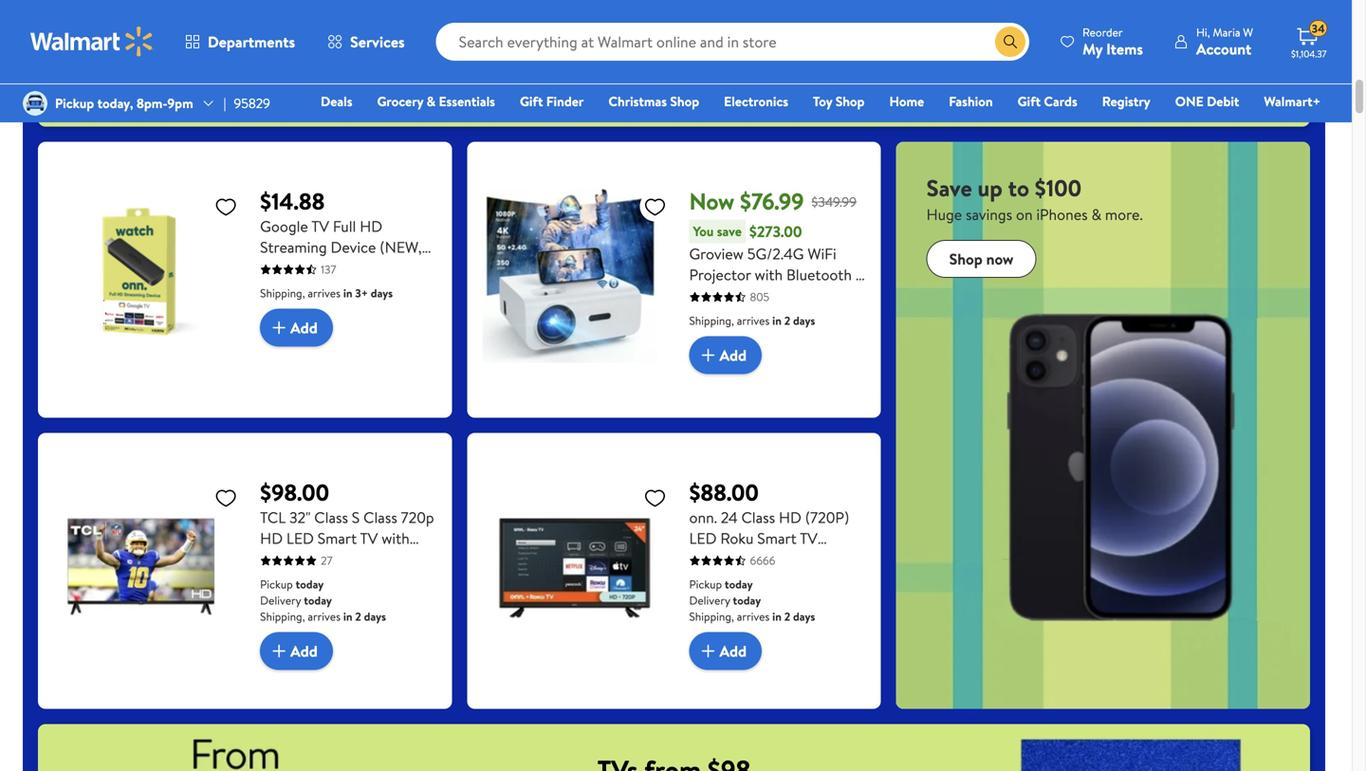 Task type: vqa. For each thing, say whether or not it's contained in the screenshot.
the with inside the $98.00 tcl 32" class s class 720p hd led smart tv with google tv - 32s250g (new)
yes



Task type: locate. For each thing, give the bounding box(es) containing it.
arrives
[[308, 285, 341, 301], [737, 313, 770, 329], [308, 609, 341, 625], [737, 609, 770, 625]]

1 vertical spatial home
[[758, 369, 798, 390]]

up
[[978, 172, 1003, 204]]

now for huge savings on iphones & more.
[[986, 248, 1014, 269]]

led right tcl
[[286, 528, 314, 549]]

8pm-
[[136, 94, 167, 112]]

add button down (100012590)
[[689, 632, 762, 670]]

2 smart from the left
[[757, 528, 797, 549]]

delivery
[[260, 593, 301, 609], [689, 593, 730, 609]]

hd for $88.00
[[779, 507, 802, 528]]

shop down you
[[642, 78, 675, 99]]

shop now down savings
[[949, 248, 1014, 269]]

1 smart from the left
[[318, 528, 357, 549]]

3 class from the left
[[741, 507, 775, 528]]

$88.00
[[689, 477, 759, 509]]

1 vertical spatial google
[[260, 549, 308, 570]]

1 delivery from the left
[[260, 593, 301, 609]]

led inside '$88.00 onn. 24 class hd (720p) led roku smart tv (100012590)'
[[689, 528, 717, 549]]

1 horizontal spatial &
[[1091, 204, 1101, 225]]

class inside '$88.00 onn. 24 class hd (720p) led roku smart tv (100012590)'
[[741, 507, 775, 528]]

add button down shipping, arrives in 2 days
[[689, 336, 762, 374]]

cards
[[1044, 92, 1077, 111]]

 image
[[23, 91, 47, 116]]

pickup today delivery today shipping, arrives in 2 days down 27 at bottom left
[[260, 576, 386, 625]]

1 led from the left
[[286, 528, 314, 549]]

hd inside $98.00 tcl 32" class s class 720p hd led smart tv with google tv - 32s250g (new)
[[260, 528, 283, 549]]

0 vertical spatial shop now button
[[627, 74, 721, 104]]

2 class from the left
[[363, 507, 397, 528]]

add button down shipping, arrives in 3+ days
[[260, 309, 333, 347]]

pickup left today,
[[55, 94, 94, 112]]

0 vertical spatial google
[[260, 216, 308, 237]]

hi, maria w account
[[1196, 24, 1253, 59]]

my
[[1082, 38, 1103, 59]]

projector down the save
[[689, 264, 751, 285]]

reorder
[[1082, 24, 1123, 40]]

smart up 6666
[[757, 528, 797, 549]]

movie
[[822, 348, 862, 369]]

tv right roku
[[800, 528, 818, 549]]

95829
[[234, 94, 270, 112]]

1080p
[[806, 285, 847, 306]]

home
[[889, 92, 924, 111], [758, 369, 798, 390]]

delivery down (100012590)
[[689, 593, 730, 609]]

the gadgets you love for less.
[[566, 31, 782, 55]]

one
[[1175, 92, 1204, 111]]

add down shipping, arrives in 3+ days
[[290, 317, 318, 338]]

1 gift from the left
[[520, 92, 543, 111]]

google
[[260, 216, 308, 237], [260, 549, 308, 570]]

1 class from the left
[[314, 507, 348, 528]]

1 horizontal spatial smart
[[757, 528, 797, 549]]

add to favorites list, onn. 24 class hd (720p) led roku smart tv (100012590) image
[[644, 486, 666, 510]]

1 horizontal spatial shop now
[[949, 248, 1014, 269]]

with down the 805 on the right top of page
[[755, 306, 783, 327]]

ios/android
[[689, 410, 771, 431]]

add to cart image down (new) on the bottom left of the page
[[268, 640, 290, 663]]

add for $98.00
[[290, 641, 318, 662]]

2 gift from the left
[[1018, 92, 1041, 111]]

2 delivery from the left
[[689, 593, 730, 609]]

2
[[784, 313, 790, 329], [355, 609, 361, 625], [784, 609, 790, 625]]

arrives down 27 at bottom left
[[308, 609, 341, 625]]

0 horizontal spatial home
[[758, 369, 798, 390]]

smart up 27 at bottom left
[[318, 528, 357, 549]]

toy shop
[[813, 92, 865, 111]]

1 horizontal spatial delivery
[[689, 593, 730, 609]]

add to cart image
[[268, 316, 290, 339], [268, 640, 290, 663], [697, 640, 720, 663]]

arrives down 137
[[308, 285, 341, 301]]

registry
[[1102, 92, 1150, 111]]

shipping, down (100012590)
[[689, 609, 734, 625]]

tv left full
[[311, 216, 329, 237]]

home left fashion link
[[889, 92, 924, 111]]

1 google from the top
[[260, 216, 308, 237]]

grocery & essentials
[[377, 92, 495, 111]]

led inside $98.00 tcl 32" class s class 720p hd led smart tv with google tv - 32s250g (new)
[[286, 528, 314, 549]]

class left s
[[314, 507, 348, 528]]

led left 24
[[689, 528, 717, 549]]

google up 2023)
[[260, 216, 308, 237]]

0 horizontal spatial shop now
[[642, 78, 706, 99]]

0 horizontal spatial pickup
[[55, 94, 94, 112]]

1 horizontal spatial gift
[[1018, 92, 1041, 111]]

34
[[1312, 21, 1325, 37]]

pickup
[[55, 94, 94, 112], [260, 576, 293, 593], [689, 576, 722, 593]]

google inside $98.00 tcl 32" class s class 720p hd led smart tv with google tv - 32s250g (new)
[[260, 549, 308, 570]]

0 horizontal spatial now
[[679, 78, 706, 99]]

1 horizontal spatial now
[[986, 248, 1014, 269]]

deals link
[[312, 91, 361, 111]]

3 projector from the top
[[689, 327, 751, 348]]

1 horizontal spatial led
[[689, 528, 717, 549]]

iphones
[[1036, 204, 1088, 225]]

$76.99
[[740, 186, 804, 217]]

0 horizontal spatial pickup today delivery today shipping, arrives in 2 days
[[260, 576, 386, 625]]

add to cart image for $88.00
[[697, 640, 720, 663]]

in down 32s250g
[[343, 609, 352, 625]]

class right 24
[[741, 507, 775, 528]]

2 horizontal spatial class
[[741, 507, 775, 528]]

today,
[[97, 94, 133, 112]]

delivery down (new) on the bottom left of the page
[[260, 593, 301, 609]]

electronics
[[724, 92, 788, 111]]

0 horizontal spatial &
[[427, 92, 436, 111]]

with down movie
[[835, 390, 863, 410]]

$14.88
[[260, 186, 325, 217]]

0 horizontal spatial led
[[286, 528, 314, 549]]

gift finder
[[520, 92, 584, 111]]

0 horizontal spatial gift
[[520, 92, 543, 111]]

shipping, down (new) on the bottom left of the page
[[260, 609, 305, 625]]

departments
[[208, 31, 295, 52]]

registry link
[[1094, 91, 1159, 111]]

more.
[[1105, 204, 1143, 225]]

0 horizontal spatial hd
[[260, 528, 283, 549]]

grocery & essentials link
[[369, 91, 504, 111]]

hd left the (720p) at the bottom right of the page
[[779, 507, 802, 528]]

onn.
[[689, 507, 717, 528]]

google left 27 at bottom left
[[260, 549, 308, 570]]

arrives down 6666
[[737, 609, 770, 625]]

projector down supported
[[689, 390, 751, 410]]

hd inside "$14.88 google tv full hd streaming device (new, 2023)"
[[360, 216, 382, 237]]

1 horizontal spatial shop now button
[[927, 240, 1036, 278]]

love
[[691, 31, 721, 55]]

shop now for huge savings on iphones & more.
[[949, 248, 1014, 269]]

add down (100012590)
[[720, 641, 747, 662]]

1 vertical spatial shop now
[[949, 248, 1014, 269]]

hd for $14.88
[[360, 216, 382, 237]]

0 horizontal spatial class
[[314, 507, 348, 528]]

add to cart image for $98.00
[[268, 640, 290, 663]]

savings
[[966, 204, 1012, 225]]

class right s
[[363, 507, 397, 528]]

pickup today delivery today shipping, arrives in 2 days down 6666
[[689, 576, 815, 625]]

home inside you save $273.00 groview 5g/2.4g wifi projector with bluetooth , 12000 lux native 1080p projector with 100" projector screen, 4k supported outdoor movie projector, home theater projector compatible with ios/android
[[758, 369, 798, 390]]

$88.00 onn. 24 class hd (720p) led roku smart tv (100012590)
[[689, 477, 849, 570]]

for
[[725, 31, 747, 55]]

projector up projector,
[[689, 327, 751, 348]]

0 vertical spatial shop now
[[642, 78, 706, 99]]

2 led from the left
[[689, 528, 717, 549]]

add to cart image
[[697, 344, 720, 367]]

deals
[[321, 92, 352, 111]]

one debit
[[1175, 92, 1239, 111]]

less.
[[751, 31, 782, 55]]

,
[[855, 264, 859, 285]]

w
[[1243, 24, 1253, 40]]

shipping, arrives in 3+ days
[[260, 285, 393, 301]]

add button for $14.88
[[260, 309, 333, 347]]

shipping, arrives in 2 days
[[689, 313, 815, 329]]

now down savings
[[986, 248, 1014, 269]]

shop now button down savings
[[927, 240, 1036, 278]]

you
[[693, 222, 714, 241]]

1 horizontal spatial class
[[363, 507, 397, 528]]

grocery
[[377, 92, 423, 111]]

(100012590)
[[689, 549, 770, 570]]

huge
[[927, 204, 962, 225]]

in left "100""
[[772, 313, 782, 329]]

home down screen,
[[758, 369, 798, 390]]

| 95829
[[224, 94, 270, 112]]

pickup for $88.00
[[689, 576, 722, 593]]

1 projector from the top
[[689, 264, 751, 285]]

christmas
[[608, 92, 667, 111]]

1 pickup today delivery today shipping, arrives in 2 days from the left
[[260, 576, 386, 625]]

gift left cards
[[1018, 92, 1041, 111]]

& right grocery
[[427, 92, 436, 111]]

0 vertical spatial home
[[889, 92, 924, 111]]

&
[[427, 92, 436, 111], [1091, 204, 1101, 225]]

1 horizontal spatial pickup
[[260, 576, 293, 593]]

hd inside '$88.00 onn. 24 class hd (720p) led roku smart tv (100012590)'
[[779, 507, 802, 528]]

2 horizontal spatial hd
[[779, 507, 802, 528]]

0 horizontal spatial smart
[[318, 528, 357, 549]]

now $76.99 $349.99
[[689, 186, 857, 217]]

add to cart image down shipping, arrives in 3+ days
[[268, 316, 290, 339]]

0 horizontal spatial delivery
[[260, 593, 301, 609]]

hd left 32"
[[260, 528, 283, 549]]

1 horizontal spatial pickup today delivery today shipping, arrives in 2 days
[[689, 576, 815, 625]]

2 for $88.00
[[784, 609, 790, 625]]

tv right s
[[360, 528, 378, 549]]

christmas shop
[[608, 92, 699, 111]]

1 vertical spatial now
[[986, 248, 1014, 269]]

1 vertical spatial &
[[1091, 204, 1101, 225]]

2 google from the top
[[260, 549, 308, 570]]

toy
[[813, 92, 832, 111]]

electronics link
[[715, 91, 797, 111]]

groview
[[689, 243, 744, 264]]

add to cart image down (100012590)
[[697, 640, 720, 663]]

shop now button for huge savings on iphones & more.
[[927, 240, 1036, 278]]

with
[[755, 264, 783, 285], [755, 306, 783, 327], [835, 390, 863, 410], [382, 528, 410, 549]]

$349.99
[[811, 192, 857, 211]]

pickup down (100012590)
[[689, 576, 722, 593]]

1 horizontal spatial home
[[889, 92, 924, 111]]

hd right full
[[360, 216, 382, 237]]

gadgets
[[597, 31, 656, 55]]

$100
[[1035, 172, 1082, 204]]

walmart image
[[30, 27, 154, 57]]

0 vertical spatial now
[[679, 78, 706, 99]]

0 horizontal spatial shop now button
[[627, 74, 721, 104]]

gift for gift finder
[[520, 92, 543, 111]]

with right s
[[382, 528, 410, 549]]

0 vertical spatial &
[[427, 92, 436, 111]]

projector up add to cart icon
[[689, 306, 751, 327]]

projector,
[[689, 369, 754, 390]]

home inside 'link'
[[889, 92, 924, 111]]

$14.88 google tv full hd streaming device (new, 2023)
[[260, 186, 422, 279]]

supported
[[689, 348, 758, 369]]

shop now down the gadgets you love for less.
[[642, 78, 706, 99]]

tv inside '$88.00 onn. 24 class hd (720p) led roku smart tv (100012590)'
[[800, 528, 818, 549]]

add button down (new) on the bottom left of the page
[[260, 632, 333, 670]]

gift left finder
[[520, 92, 543, 111]]

shipping, down 12000
[[689, 313, 734, 329]]

2 horizontal spatial pickup
[[689, 576, 722, 593]]

reorder my items
[[1082, 24, 1143, 59]]

shop now button for the gadgets you love for less.
[[627, 74, 721, 104]]

tv left the -
[[311, 549, 329, 570]]

pickup down tcl
[[260, 576, 293, 593]]

toy shop link
[[804, 91, 873, 111]]

now down the "love"
[[679, 78, 706, 99]]

shop now button down the gadgets you love for less.
[[627, 74, 721, 104]]

100"
[[786, 306, 815, 327]]

add down (new) on the bottom left of the page
[[290, 641, 318, 662]]

add to favorites list, google tv full hd streaming device (new, 2023) image
[[215, 195, 237, 219]]

2 pickup today delivery today shipping, arrives in 2 days from the left
[[689, 576, 815, 625]]

add button for $98.00
[[260, 632, 333, 670]]

1 vertical spatial shop now button
[[927, 240, 1036, 278]]

& left more. at the right
[[1091, 204, 1101, 225]]

1 horizontal spatial hd
[[360, 216, 382, 237]]

gift
[[520, 92, 543, 111], [1018, 92, 1041, 111]]



Task type: describe. For each thing, give the bounding box(es) containing it.
shop right toy
[[835, 92, 865, 111]]

you save $273.00 groview 5g/2.4g wifi projector with bluetooth , 12000 lux native 1080p projector with 100" projector screen, 4k supported outdoor movie projector, home theater projector compatible with ios/android
[[689, 221, 863, 431]]

3+
[[355, 285, 368, 301]]

delivery for $98.00
[[260, 593, 301, 609]]

screen,
[[755, 327, 804, 348]]

save
[[717, 222, 742, 241]]

in down 6666
[[772, 609, 782, 625]]

shop down huge
[[949, 248, 983, 269]]

27
[[321, 553, 333, 569]]

s
[[352, 507, 360, 528]]

class for $88.00
[[741, 507, 775, 528]]

add up projector,
[[720, 345, 747, 366]]

finder
[[546, 92, 584, 111]]

add button for $88.00
[[689, 632, 762, 670]]

add to favorites list, tcl 32" class s class 720p hd led smart tv with google tv - 32s250g (new) image
[[215, 486, 237, 510]]

4 projector from the top
[[689, 390, 751, 410]]

Walmart Site-Wide search field
[[436, 23, 1029, 61]]

home link
[[881, 91, 933, 111]]

24
[[721, 507, 738, 528]]

smart inside $98.00 tcl 32" class s class 720p hd led smart tv with google tv - 32s250g (new)
[[318, 528, 357, 549]]

essentials
[[439, 92, 495, 111]]

lux
[[733, 285, 756, 306]]

departments button
[[169, 19, 311, 65]]

Search search field
[[436, 23, 1029, 61]]

2 projector from the top
[[689, 306, 751, 327]]

2023)
[[260, 258, 298, 279]]

$273.00
[[749, 221, 802, 242]]

wifi
[[808, 243, 836, 264]]

items
[[1106, 38, 1143, 59]]

google inside "$14.88 google tv full hd streaming device (new, 2023)"
[[260, 216, 308, 237]]

on
[[1016, 204, 1033, 225]]

& inside save up to $100 huge savings on iphones & more.
[[1091, 204, 1101, 225]]

tv inside "$14.88 google tv full hd streaming device (new, 2023)"
[[311, 216, 329, 237]]

32"
[[289, 507, 311, 528]]

|
[[224, 94, 226, 112]]

add for $88.00
[[720, 641, 747, 662]]

save up to $100 huge savings on iphones & more.
[[927, 172, 1143, 225]]

now for the gadgets you love for less.
[[679, 78, 706, 99]]

add to favorites list, groview 5g/2.4g wifi projector with bluetooth , 12000 lux native 1080p projector with 100" projector screen, 4k supported outdoor movie projector, home theater projector compatible with ios/android image
[[644, 195, 666, 219]]

account
[[1196, 38, 1251, 59]]

debit
[[1207, 92, 1239, 111]]

one debit link
[[1167, 91, 1248, 111]]

-
[[333, 549, 339, 570]]

smart inside '$88.00 onn. 24 class hd (720p) led roku smart tv (100012590)'
[[757, 528, 797, 549]]

compatible
[[755, 390, 831, 410]]

theater
[[801, 369, 852, 390]]

walmart+ link
[[1255, 91, 1329, 111]]

streaming
[[260, 237, 327, 258]]

gift for gift cards
[[1018, 92, 1041, 111]]

805
[[750, 289, 769, 305]]

device
[[331, 237, 376, 258]]

gift cards link
[[1009, 91, 1086, 111]]

32s250g
[[342, 549, 403, 570]]

$1,104.37
[[1291, 47, 1327, 60]]

tcl
[[260, 507, 286, 528]]

services
[[350, 31, 405, 52]]

137
[[321, 261, 336, 278]]

search icon image
[[1003, 34, 1018, 49]]

save
[[927, 172, 972, 204]]

add for $14.88
[[290, 317, 318, 338]]

2 for $98.00
[[355, 609, 361, 625]]

now
[[689, 186, 735, 217]]

bluetooth
[[786, 264, 852, 285]]

outdoor
[[762, 348, 819, 369]]

pickup for $98.00
[[260, 576, 293, 593]]

gift finder link
[[511, 91, 592, 111]]

christmas shop link
[[600, 91, 708, 111]]

add to cart image for $14.88
[[268, 316, 290, 339]]

fashion link
[[940, 91, 1001, 111]]

arrives down the 805 on the right top of page
[[737, 313, 770, 329]]

you
[[660, 31, 687, 55]]

shop now for the gadgets you love for less.
[[642, 78, 706, 99]]

delivery for $88.00
[[689, 593, 730, 609]]

$98.00 tcl 32" class s class 720p hd led smart tv with google tv - 32s250g (new)
[[260, 477, 434, 591]]

in left 3+
[[343, 285, 352, 301]]

5g/2.4g
[[747, 243, 804, 264]]

roku
[[720, 528, 754, 549]]

4k
[[807, 327, 826, 348]]

walmart+
[[1264, 92, 1321, 111]]

720p
[[401, 507, 434, 528]]

hi,
[[1196, 24, 1210, 40]]

$98.00
[[260, 477, 329, 509]]

with inside $98.00 tcl 32" class s class 720p hd led smart tv with google tv - 32s250g (new)
[[382, 528, 410, 549]]

with up the 805 on the right top of page
[[755, 264, 783, 285]]

native
[[760, 285, 803, 306]]

class for $98.00
[[314, 507, 348, 528]]

pickup today, 8pm-9pm
[[55, 94, 193, 112]]

services button
[[311, 19, 421, 65]]

12000
[[689, 285, 730, 306]]

pickup today delivery today shipping, arrives in 2 days for $98.00
[[260, 576, 386, 625]]

9pm
[[167, 94, 193, 112]]

shop right christmas
[[670, 92, 699, 111]]

pickup today delivery today shipping, arrives in 2 days for $88.00
[[689, 576, 815, 625]]

maria
[[1213, 24, 1240, 40]]

(new,
[[380, 237, 422, 258]]

gift cards
[[1018, 92, 1077, 111]]

shipping, down 2023)
[[260, 285, 305, 301]]

full
[[333, 216, 356, 237]]



